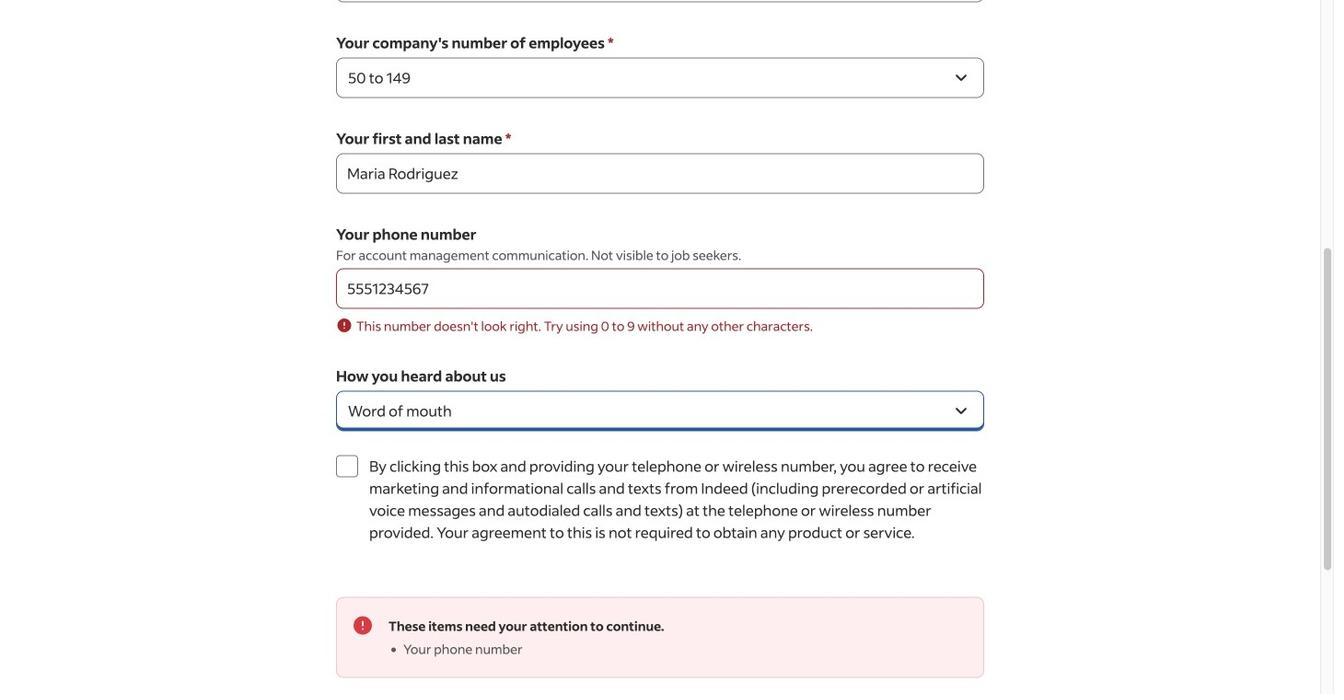 Task type: locate. For each thing, give the bounding box(es) containing it.
group
[[336, 597, 985, 678]]

None checkbox
[[336, 456, 358, 478]]



Task type: describe. For each thing, give the bounding box(es) containing it.
Your phone number telephone field
[[336, 269, 985, 309]]

Your first and last name field
[[336, 153, 985, 194]]



Task type: vqa. For each thing, say whether or not it's contained in the screenshot.
the right atmosphere
no



